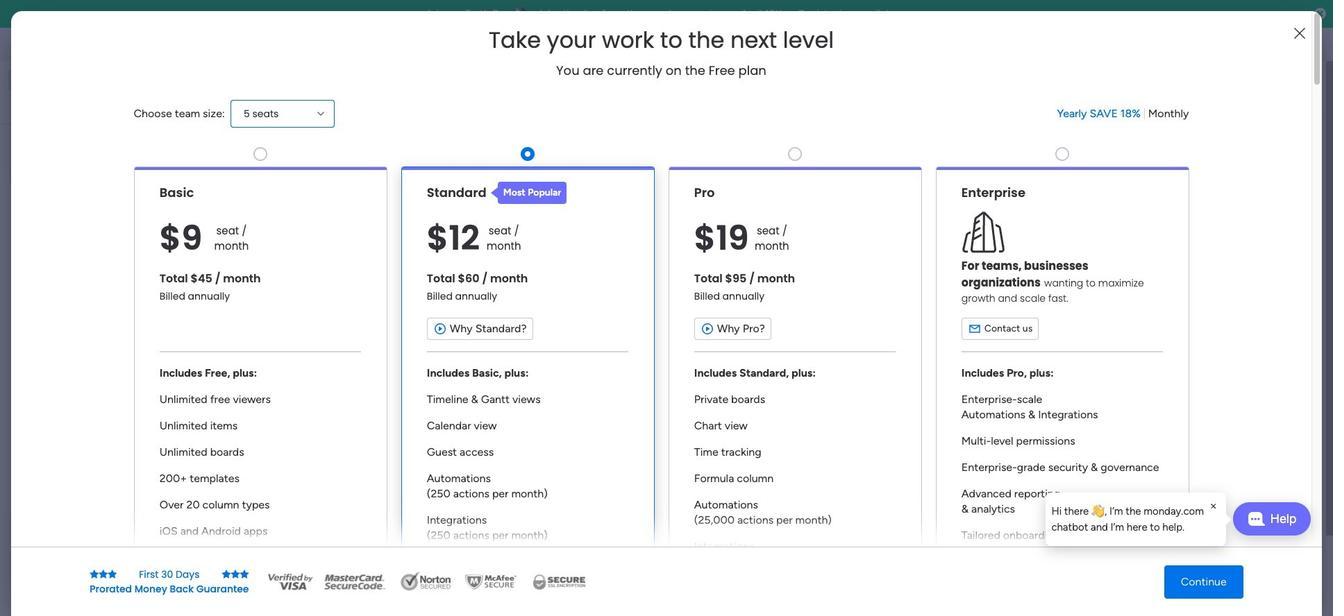 Task type: vqa. For each thing, say whether or not it's contained in the screenshot.
1st star icon from left
yes



Task type: locate. For each thing, give the bounding box(es) containing it.
star image
[[108, 570, 117, 580], [222, 570, 231, 580], [240, 570, 249, 580]]

close recently visited image
[[256, 141, 273, 158]]

3 star image from the left
[[231, 570, 240, 580]]

tier options list box
[[134, 142, 1190, 617]]

remove from favorites image
[[418, 282, 432, 296]]

1 star image from the left
[[108, 570, 117, 580]]

3 star image from the left
[[240, 570, 249, 580]]

public board image
[[465, 281, 480, 297]]

2 horizontal spatial star image
[[240, 570, 249, 580]]

basic tier selected option
[[134, 167, 387, 617]]

star image
[[90, 570, 99, 580], [99, 570, 108, 580], [231, 570, 240, 580]]

standard tier selected option
[[401, 167, 655, 617]]

quick search results list box
[[256, 158, 1030, 342]]

star image for 2nd star image from the right
[[108, 570, 117, 580]]

2 vertical spatial option
[[0, 192, 177, 195]]

dialog
[[1047, 493, 1227, 547]]

0 vertical spatial option
[[8, 69, 169, 92]]

option
[[8, 69, 169, 92], [8, 93, 169, 115], [0, 192, 177, 195]]

mcafee secure image
[[463, 572, 519, 593]]

1 star image from the left
[[90, 570, 99, 580]]

verified by visa image
[[266, 572, 314, 593]]

workspace image
[[279, 591, 313, 617]]

close my workspaces image
[[256, 549, 273, 566]]

chat bot icon image
[[1248, 513, 1266, 527]]

section head
[[491, 182, 567, 204]]

section head inside standard tier selected option
[[491, 182, 567, 204]]

heading
[[489, 28, 835, 53]]

mastercard secure code image
[[320, 572, 389, 593]]

templates image image
[[1075, 133, 1259, 229]]

1 horizontal spatial star image
[[222, 570, 231, 580]]

0 horizontal spatial star image
[[108, 570, 117, 580]]

list box
[[0, 190, 177, 428]]

ssl encrypted image
[[524, 572, 594, 593]]



Task type: describe. For each thing, give the bounding box(es) containing it.
help center element
[[1063, 426, 1271, 482]]

billing cycle selection group
[[1058, 106, 1190, 121]]

star image for third star image
[[240, 570, 249, 580]]

2 star image from the left
[[222, 570, 231, 580]]

pro tier selected option
[[669, 167, 922, 617]]

2 star image from the left
[[99, 570, 108, 580]]

enterprise tier selected option
[[936, 167, 1190, 617]]

close update feed (inbox) image
[[256, 358, 273, 375]]

1 vertical spatial option
[[8, 93, 169, 115]]

norton secured image
[[395, 572, 457, 593]]

component image
[[465, 303, 477, 316]]

1 element
[[396, 358, 413, 375]]

jacob simon image
[[1295, 33, 1317, 56]]



